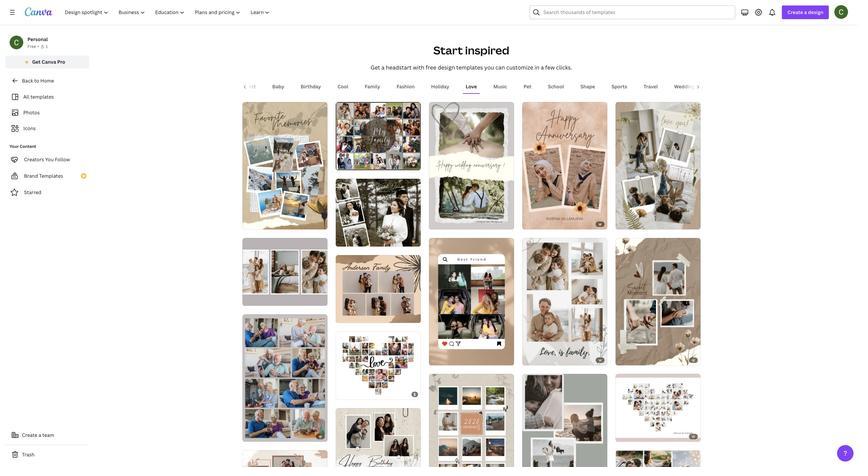 Task type: locate. For each thing, give the bounding box(es) containing it.
0 horizontal spatial create
[[22, 432, 37, 439]]

baby
[[272, 83, 284, 90]]

school button
[[545, 80, 567, 93]]

templates down start inspired
[[456, 64, 483, 71]]

a for headstart
[[381, 64, 385, 71]]

neutral torn paper happy birthday photo collage image
[[336, 409, 421, 468]]

all templates link
[[10, 91, 85, 104]]

holiday button
[[428, 80, 452, 93]]

pro
[[57, 59, 65, 65]]

cool button
[[335, 80, 351, 93]]

cool
[[338, 83, 348, 90]]

None search field
[[530, 5, 735, 19]]

templates right all
[[31, 94, 54, 100]]

travel
[[644, 83, 658, 90]]

get a headstart with free design templates you can customize in a few clicks.
[[371, 64, 572, 71]]

get
[[32, 59, 40, 65], [371, 64, 380, 71]]

1 horizontal spatial create
[[788, 9, 803, 15]]

icons link
[[10, 122, 85, 135]]

birthday
[[301, 83, 321, 90]]

create for create a design
[[788, 9, 803, 15]]

brand
[[24, 173, 38, 179]]

0 vertical spatial create
[[788, 9, 803, 15]]

0 horizontal spatial design
[[438, 64, 455, 71]]

1 vertical spatial create
[[22, 432, 37, 439]]

travel button
[[641, 80, 661, 93]]

1 vertical spatial templates
[[31, 94, 54, 100]]

get inside button
[[32, 59, 40, 65]]

design inside dropdown button
[[808, 9, 823, 15]]

free
[[27, 44, 36, 49]]

design
[[808, 9, 823, 15], [438, 64, 455, 71]]

get left canva
[[32, 59, 40, 65]]

beige elegant minimalist travel scrapbook photo collage (portrait) image
[[242, 102, 327, 230]]

$
[[414, 392, 416, 397]]

minimalist family three photo collage image
[[242, 238, 327, 306]]

get canva pro button
[[5, 56, 89, 69]]

all templates
[[23, 94, 54, 100]]

create
[[788, 9, 803, 15], [22, 432, 37, 439]]

with
[[413, 64, 424, 71]]

start
[[433, 43, 463, 58]]

grey minimalist love is family photo collage portrait image
[[522, 238, 607, 366]]

•
[[37, 44, 39, 49]]

a
[[804, 9, 807, 15], [381, 64, 385, 71], [541, 64, 544, 71], [39, 432, 41, 439]]

create a team
[[22, 432, 54, 439]]

neutral minimalist heart-shaped puzzled frame photo collage image
[[615, 375, 701, 443]]

baby button
[[270, 80, 287, 93]]

white love heart-shaped photo collage image
[[336, 332, 421, 400]]

design right free
[[438, 64, 455, 71]]

trash
[[22, 452, 35, 459]]

all
[[23, 94, 29, 100]]

1 horizontal spatial design
[[808, 9, 823, 15]]

back to home link
[[5, 74, 89, 88]]

love button
[[463, 80, 480, 93]]

1 vertical spatial design
[[438, 64, 455, 71]]

create a design
[[788, 9, 823, 15]]

headstart
[[386, 64, 412, 71]]

create a design button
[[782, 5, 829, 19]]

photos
[[23, 109, 40, 116]]

0 vertical spatial templates
[[456, 64, 483, 71]]

1 horizontal spatial get
[[371, 64, 380, 71]]

templates
[[456, 64, 483, 71], [31, 94, 54, 100]]

a inside dropdown button
[[804, 9, 807, 15]]

starred link
[[5, 186, 89, 200]]

icons
[[23, 125, 36, 132]]

create inside button
[[22, 432, 37, 439]]

get up family
[[371, 64, 380, 71]]

a for team
[[39, 432, 41, 439]]

create inside dropdown button
[[788, 9, 803, 15]]

brown gray green creative floral beautiful love photo collage image
[[615, 102, 701, 230]]

design left the "christina overa" image
[[808, 9, 823, 15]]

a inside button
[[39, 432, 41, 439]]

team
[[42, 432, 54, 439]]

can
[[496, 64, 505, 71]]

green minimalist mother and child photo collage image
[[522, 374, 607, 468]]

love
[[466, 83, 477, 90]]

holiday
[[431, 83, 449, 90]]

0 horizontal spatial get
[[32, 59, 40, 65]]

trash link
[[5, 449, 89, 462]]

pet
[[524, 83, 532, 90]]

family
[[365, 83, 380, 90]]

shape button
[[578, 80, 598, 93]]

creators you follow link
[[5, 153, 89, 167]]

brown aesthetic family photo collage image
[[336, 256, 421, 324]]

inspired
[[465, 43, 509, 58]]

fashion button
[[394, 80, 417, 93]]

0 vertical spatial design
[[808, 9, 823, 15]]

fashion
[[397, 83, 415, 90]]

school
[[548, 83, 564, 90]]

pet button
[[521, 80, 534, 93]]



Task type: describe. For each thing, give the bounding box(es) containing it.
Search search field
[[543, 6, 731, 19]]

templates
[[39, 173, 63, 179]]

free •
[[27, 44, 39, 49]]

content
[[20, 144, 36, 150]]

brand templates
[[24, 173, 63, 179]]

back to home
[[22, 78, 54, 84]]

shape
[[581, 83, 595, 90]]

home
[[40, 78, 54, 84]]

1
[[46, 44, 48, 49]]

create for create a team
[[22, 432, 37, 439]]

canva
[[42, 59, 56, 65]]

top level navigation element
[[60, 5, 276, 19]]

starred
[[24, 189, 41, 196]]

personal
[[27, 36, 48, 43]]

customize
[[506, 64, 533, 71]]

gray wedding anniversary photo collage image
[[429, 102, 514, 230]]

get canva pro
[[32, 59, 65, 65]]

0 horizontal spatial templates
[[31, 94, 54, 100]]

create a team button
[[5, 429, 89, 443]]

christina overa image
[[834, 5, 848, 19]]

grey couple best memories  photo collage image
[[242, 315, 327, 443]]

music
[[493, 83, 507, 90]]

music button
[[491, 80, 510, 93]]

free
[[426, 64, 436, 71]]

sports
[[612, 83, 627, 90]]

get for get a headstart with free design templates you can customize in a few clicks.
[[371, 64, 380, 71]]

in
[[535, 64, 540, 71]]

your
[[10, 144, 19, 150]]

you
[[484, 64, 494, 71]]

beige shadow best friend photo collage image
[[429, 238, 514, 366]]

brand templates link
[[5, 169, 89, 183]]

white carousel wedding photo collage image
[[336, 179, 421, 247]]

back
[[22, 78, 33, 84]]

brown geometric my family photo collage image
[[336, 102, 421, 170]]

family button
[[362, 80, 383, 93]]

birthday button
[[298, 80, 324, 93]]

to
[[34, 78, 39, 84]]

brown  elegant sweet moment photo collage image
[[615, 238, 701, 366]]

follow
[[55, 156, 70, 163]]

get for get canva pro
[[32, 59, 40, 65]]

beige minimalist sweet 2020 memories scrapbook photo collage image
[[429, 374, 514, 468]]

wedding button
[[672, 80, 698, 93]]

your content
[[10, 144, 36, 150]]

start inspired
[[433, 43, 509, 58]]

brown floral family photo collage image
[[242, 451, 327, 468]]

few
[[545, 64, 555, 71]]

wedding
[[674, 83, 695, 90]]

creators
[[24, 156, 44, 163]]

photos link
[[10, 106, 85, 119]]

clicks.
[[556, 64, 572, 71]]

1 horizontal spatial templates
[[456, 64, 483, 71]]

creators you follow
[[24, 156, 70, 163]]

cream brown simple happy anniversary photo collage image
[[522, 102, 607, 230]]

art button
[[246, 80, 259, 93]]

you
[[45, 156, 54, 163]]

a for design
[[804, 9, 807, 15]]

beige white romantic love story photo collage image
[[615, 451, 701, 468]]

sports button
[[609, 80, 630, 93]]

art
[[248, 83, 256, 90]]



Task type: vqa. For each thing, say whether or not it's contained in the screenshot.
designs.
no



